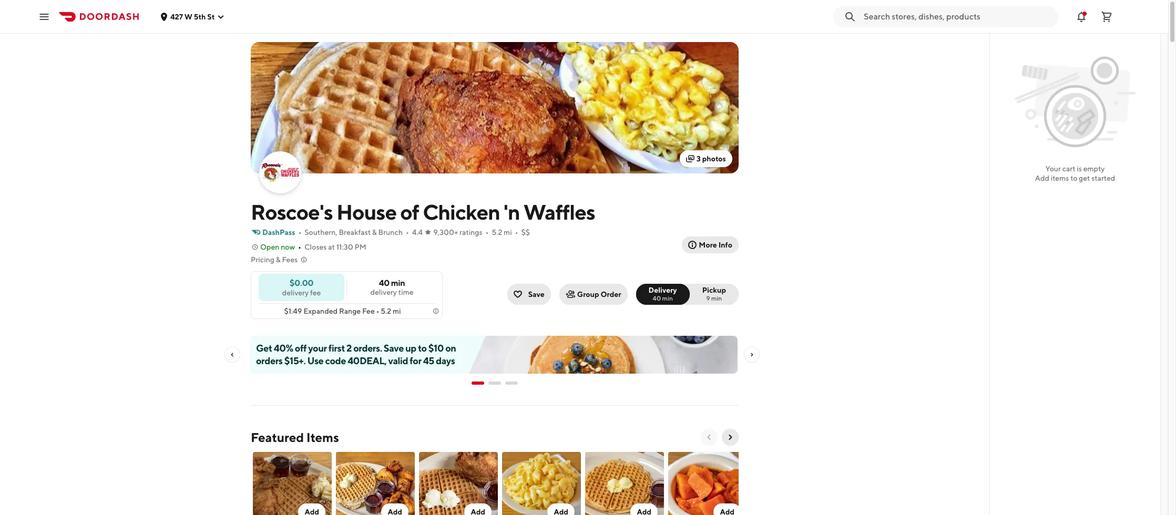 Task type: vqa. For each thing, say whether or not it's contained in the screenshot.
'DOING'
no



Task type: describe. For each thing, give the bounding box(es) containing it.
• left the 4.4
[[406, 228, 409, 237]]

save inside get 40% off your first 2 orders. save up to $10 on orders $15+.  use code 40deal, valid for 45 days
[[384, 343, 404, 354]]

'n
[[504, 200, 520, 225]]

w
[[184, 12, 192, 21]]

code
[[325, 355, 346, 366]]

roscoe's
[[251, 200, 333, 225]]

40 min delivery time
[[370, 278, 414, 297]]

427 w 5th st
[[170, 12, 215, 21]]

brunch
[[378, 228, 403, 237]]

info
[[719, 241, 732, 249]]

pm
[[355, 243, 366, 251]]

pricing & fees
[[251, 256, 298, 264]]

0 horizontal spatial 5.2
[[381, 307, 391, 315]]

0 vertical spatial 5.2
[[492, 228, 502, 237]]

previous button of carousel image
[[705, 433, 714, 442]]

11:30
[[336, 243, 353, 251]]

$0.00
[[290, 278, 313, 288]]

featured
[[251, 430, 304, 445]]

started
[[1092, 174, 1115, 182]]

min for pickup
[[711, 294, 722, 302]]

st
[[207, 12, 215, 21]]

40%
[[274, 343, 293, 354]]

• right now
[[298, 243, 301, 251]]

9,300+ ratings •
[[433, 228, 489, 237]]

0 horizontal spatial mi
[[393, 307, 401, 315]]

is
[[1077, 165, 1082, 173]]

valid
[[388, 355, 408, 366]]

2
[[347, 343, 352, 354]]

featured items heading
[[251, 429, 339, 446]]

candy yams image
[[668, 452, 747, 515]]

pickup
[[702, 286, 726, 294]]

closes
[[304, 243, 327, 251]]

more
[[699, 241, 717, 249]]

4.4
[[412, 228, 423, 237]]

on
[[445, 343, 456, 354]]

waffles
[[524, 200, 595, 225]]

off
[[295, 343, 307, 354]]

items
[[1051, 174, 1069, 182]]

fees
[[282, 256, 298, 264]]

$10
[[428, 343, 444, 354]]

$15+.
[[284, 355, 306, 366]]

open menu image
[[38, 10, 50, 23]]

orders.
[[353, 343, 382, 354]]

at
[[328, 243, 335, 251]]

order
[[601, 290, 621, 298]]

• left $$
[[515, 228, 518, 237]]

delivery 40 min
[[649, 286, 677, 302]]

none radio containing delivery
[[636, 284, 690, 305]]

pricing & fees button
[[251, 254, 308, 265]]

ratings
[[460, 228, 482, 237]]

3 photos
[[697, 155, 726, 163]]

photos
[[702, 155, 726, 163]]

of
[[400, 200, 419, 225]]

min inside 40 min delivery time
[[391, 278, 405, 288]]

9,300+
[[433, 228, 458, 237]]

select promotional banner element
[[472, 374, 518, 393]]

for
[[410, 355, 421, 366]]

your
[[1046, 165, 1061, 173]]

group order button
[[559, 284, 628, 305]]

dashpass
[[262, 228, 295, 237]]

add
[[1035, 174, 1050, 182]]



Task type: locate. For each thing, give the bounding box(es) containing it.
mac & cheese image
[[502, 452, 581, 515]]

up
[[405, 343, 416, 354]]

time
[[398, 288, 414, 297]]

breakfast
[[339, 228, 371, 237]]

fee
[[362, 307, 375, 315]]

1. scoe's 1/4 chicken prepared in southern style image
[[253, 452, 332, 515]]

to left get
[[1071, 174, 1078, 182]]

range
[[339, 307, 361, 315]]

40 inside delivery 40 min
[[653, 294, 661, 302]]

none radio containing pickup
[[683, 284, 739, 305]]

40 right order
[[653, 294, 661, 302]]

use
[[307, 355, 324, 366]]

•
[[298, 228, 301, 237], [406, 228, 409, 237], [486, 228, 489, 237], [515, 228, 518, 237], [298, 243, 301, 251], [376, 307, 379, 315]]

9
[[706, 294, 710, 302]]

45
[[423, 355, 434, 366]]

group
[[577, 290, 599, 298]]

expanded
[[303, 307, 338, 315]]

featured items
[[251, 430, 339, 445]]

2 horizontal spatial min
[[711, 294, 722, 302]]

1 vertical spatial 5.2
[[381, 307, 391, 315]]

& left fees
[[276, 256, 281, 264]]

fee
[[310, 288, 321, 297]]

427 w 5th st button
[[160, 12, 225, 21]]

orders
[[256, 355, 283, 366]]

save left group
[[528, 290, 545, 298]]

house
[[337, 200, 397, 225]]

delivery inside "$0.00 delivery fee"
[[282, 288, 309, 297]]

dashpass •
[[262, 228, 301, 237]]

2 delivery from the left
[[282, 288, 309, 297]]

southern,
[[305, 228, 337, 237]]

next button of carousel image
[[726, 433, 735, 442]]

your cart is empty add items to get started
[[1035, 165, 1115, 182]]

mi
[[504, 228, 512, 237], [393, 307, 401, 315]]

get 40% off your first 2 orders. save up to $10 on orders $15+.  use code 40deal, valid for 45 days
[[256, 343, 456, 366]]

items
[[306, 430, 339, 445]]

1 vertical spatial to
[[418, 343, 427, 354]]

1 horizontal spatial to
[[1071, 174, 1078, 182]]

0 vertical spatial to
[[1071, 174, 1078, 182]]

3 photos button
[[680, 150, 732, 167]]

0 horizontal spatial &
[[276, 256, 281, 264]]

1 delivery from the left
[[370, 288, 397, 297]]

mi left $$
[[504, 228, 512, 237]]

to inside your cart is empty add items to get started
[[1071, 174, 1078, 182]]

Store search: begin typing to search for stores available on DoorDash text field
[[864, 11, 1052, 22]]

get
[[1079, 174, 1090, 182]]

to inside get 40% off your first 2 orders. save up to $10 on orders $15+.  use code 40deal, valid for 45 days
[[418, 343, 427, 354]]

427
[[170, 12, 183, 21]]

$1.49
[[284, 307, 302, 315]]

min down brunch
[[391, 278, 405, 288]]

pricing
[[251, 256, 274, 264]]

open now
[[260, 243, 295, 251]]

• right fee
[[376, 307, 379, 315]]

3
[[697, 155, 701, 163]]

5th
[[194, 12, 206, 21]]

first
[[329, 343, 345, 354]]

empty
[[1084, 165, 1105, 173]]

1 vertical spatial 40
[[653, 294, 661, 302]]

5.2 right ratings
[[492, 228, 502, 237]]

0 items, open order cart image
[[1101, 10, 1113, 23]]

$0.00 delivery fee
[[282, 278, 321, 297]]

min inside pickup 9 min
[[711, 294, 722, 302]]

1 horizontal spatial save
[[528, 290, 545, 298]]

delivery down $0.00
[[282, 288, 309, 297]]

1 vertical spatial &
[[276, 256, 281, 264]]

$1.49 expanded range fee • 5.2 mi image
[[432, 307, 440, 315]]

0 horizontal spatial min
[[391, 278, 405, 288]]

0 horizontal spatial save
[[384, 343, 404, 354]]

delivery
[[370, 288, 397, 297], [282, 288, 309, 297]]

delivery left the time
[[370, 288, 397, 297]]

5.2 mi • $$
[[492, 228, 530, 237]]

waffle image
[[585, 452, 664, 515]]

1 horizontal spatial delivery
[[370, 288, 397, 297]]

group order
[[577, 290, 621, 298]]

None radio
[[636, 284, 690, 305]]

pickup 9 min
[[702, 286, 726, 302]]

• right dashpass
[[298, 228, 301, 237]]

to right up
[[418, 343, 427, 354]]

& left brunch
[[372, 228, 377, 237]]

min for delivery
[[662, 294, 673, 302]]

cart
[[1063, 165, 1076, 173]]

• right ratings
[[486, 228, 489, 237]]

13. carol c special image
[[419, 452, 498, 515]]

1 horizontal spatial &
[[372, 228, 377, 237]]

40 left the time
[[379, 278, 390, 288]]

save
[[528, 290, 545, 298], [384, 343, 404, 354]]

$1.49 expanded range fee • 5.2 mi
[[284, 307, 401, 315]]

order methods option group
[[636, 284, 739, 305]]

& inside button
[[276, 256, 281, 264]]

0 vertical spatial 40
[[379, 278, 390, 288]]

1 vertical spatial mi
[[393, 307, 401, 315]]

$$
[[521, 228, 530, 237]]

0 horizontal spatial delivery
[[282, 288, 309, 297]]

40deal,
[[348, 355, 387, 366]]

chicken
[[423, 200, 500, 225]]

5.2 right fee
[[381, 307, 391, 315]]

days
[[436, 355, 455, 366]]

notification bell image
[[1075, 10, 1088, 23]]

0 horizontal spatial to
[[418, 343, 427, 354]]

delivery
[[649, 286, 677, 294]]

now
[[281, 243, 295, 251]]

min
[[391, 278, 405, 288], [662, 294, 673, 302], [711, 294, 722, 302]]

None radio
[[683, 284, 739, 305]]

roscoe's house of chicken 'n waffles
[[251, 200, 595, 225]]

1 horizontal spatial mi
[[504, 228, 512, 237]]

0 vertical spatial mi
[[504, 228, 512, 237]]

get
[[256, 343, 272, 354]]

9. country boy special image
[[336, 452, 415, 515]]

40 inside 40 min delivery time
[[379, 278, 390, 288]]

0 vertical spatial save
[[528, 290, 545, 298]]

40
[[379, 278, 390, 288], [653, 294, 661, 302]]

save inside save 'button'
[[528, 290, 545, 298]]

min left 9
[[662, 294, 673, 302]]

more info
[[699, 241, 732, 249]]

min inside delivery 40 min
[[662, 294, 673, 302]]

0 vertical spatial &
[[372, 228, 377, 237]]

delivery inside 40 min delivery time
[[370, 288, 397, 297]]

1 vertical spatial save
[[384, 343, 404, 354]]

to
[[1071, 174, 1078, 182], [418, 343, 427, 354]]

5.2
[[492, 228, 502, 237], [381, 307, 391, 315]]

• closes at 11:30 pm
[[298, 243, 366, 251]]

roscoe's house of chicken 'n waffles image
[[251, 42, 739, 174], [260, 152, 300, 192]]

mi down the time
[[393, 307, 401, 315]]

0 horizontal spatial 40
[[379, 278, 390, 288]]

open
[[260, 243, 279, 251]]

&
[[372, 228, 377, 237], [276, 256, 281, 264]]

southern, breakfast & brunch
[[305, 228, 403, 237]]

min right 9
[[711, 294, 722, 302]]

save button
[[507, 284, 551, 305]]

more info button
[[682, 237, 739, 253]]

save up valid
[[384, 343, 404, 354]]

1 horizontal spatial min
[[662, 294, 673, 302]]

1 horizontal spatial 40
[[653, 294, 661, 302]]

1 horizontal spatial 5.2
[[492, 228, 502, 237]]

your
[[308, 343, 327, 354]]



